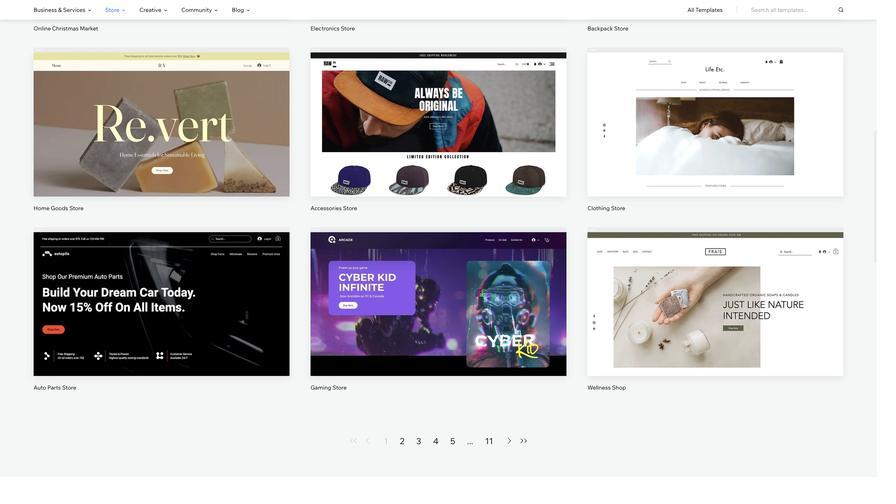Task type: vqa. For each thing, say whether or not it's contained in the screenshot.
Creation popup button
no



Task type: locate. For each thing, give the bounding box(es) containing it.
view button for accessories store
[[422, 130, 455, 146]]

edit button inside accessories store group
[[422, 106, 455, 123]]

business & services
[[34, 6, 85, 13]]

edit inside accessories store group
[[433, 111, 444, 118]]

view button for auto parts store
[[145, 309, 178, 326]]

wellness
[[588, 385, 611, 392]]

online store website templates - online christmas market image
[[34, 0, 290, 17]]

None search field
[[751, 0, 844, 20]]

edit button for auto parts store
[[145, 286, 178, 302]]

store
[[105, 6, 120, 13], [341, 25, 355, 32], [614, 25, 629, 32], [69, 205, 84, 212], [343, 205, 357, 212], [611, 205, 626, 212], [62, 385, 76, 392], [333, 385, 347, 392]]

view button for home goods store
[[145, 130, 178, 146]]

community
[[181, 6, 212, 13]]

view button inside auto parts store group
[[145, 309, 178, 326]]

edit button for gaming store
[[422, 286, 455, 302]]

view button
[[145, 130, 178, 146], [422, 130, 455, 146], [699, 130, 732, 146], [145, 309, 178, 326], [422, 309, 455, 326], [699, 309, 732, 326]]

edit button inside wellness shop group
[[699, 286, 732, 302]]

backpack store group
[[588, 0, 844, 32]]

edit button inside clothing store group
[[699, 106, 732, 123]]

online christmas market
[[34, 25, 98, 32]]

backpack store
[[588, 25, 629, 32]]

1
[[384, 436, 388, 447]]

view inside the home goods store group
[[155, 135, 168, 142]]

view button inside gaming store group
[[422, 309, 455, 326]]

view for clothing store
[[709, 135, 722, 142]]

home
[[34, 205, 50, 212]]

view button inside wellness shop group
[[699, 309, 732, 326]]

view for wellness shop
[[709, 314, 722, 321]]

edit button inside auto parts store group
[[145, 286, 178, 302]]

view inside clothing store group
[[709, 135, 722, 142]]

online store website templates - clothing store image
[[588, 53, 844, 197]]

wellness shop group
[[588, 228, 844, 392]]

view for auto parts store
[[155, 314, 168, 321]]

parts
[[47, 385, 61, 392]]

auto parts store
[[34, 385, 76, 392]]

view inside accessories store group
[[432, 135, 445, 142]]

view inside auto parts store group
[[155, 314, 168, 321]]

online store website templates - auto parts store image
[[34, 232, 290, 376]]

store inside 'group'
[[614, 25, 629, 32]]

3
[[416, 436, 421, 447]]

online
[[34, 25, 51, 32]]

home goods store
[[34, 205, 84, 212]]

edit inside gaming store group
[[433, 290, 444, 297]]

edit inside clothing store group
[[711, 111, 721, 118]]

clothing store group
[[588, 48, 844, 212]]

edit inside auto parts store group
[[156, 290, 167, 297]]

view button inside accessories store group
[[422, 130, 455, 146]]

store inside the categories by subject 'element'
[[105, 6, 120, 13]]

...
[[467, 436, 473, 447]]

edit inside the home goods store group
[[156, 111, 167, 118]]

categories. use the left and right arrow keys to navigate the menu element
[[0, 0, 877, 20]]

view button for gaming store
[[422, 309, 455, 326]]

edit inside wellness shop group
[[711, 290, 721, 297]]

categories by subject element
[[34, 0, 250, 19]]

online store website templates - wellness shop image
[[588, 232, 844, 376]]

view
[[155, 135, 168, 142], [432, 135, 445, 142], [709, 135, 722, 142], [155, 314, 168, 321], [432, 314, 445, 321], [709, 314, 722, 321]]

5
[[451, 436, 455, 447]]

goods
[[51, 205, 68, 212]]

view button inside clothing store group
[[699, 130, 732, 146]]

edit for wellness shop
[[711, 290, 721, 297]]

edit for clothing store
[[711, 111, 721, 118]]

electronics store
[[311, 25, 355, 32]]

edit button
[[145, 106, 178, 123], [422, 106, 455, 123], [699, 106, 732, 123], [145, 286, 178, 302], [422, 286, 455, 302], [699, 286, 732, 302]]

edit
[[156, 111, 167, 118], [433, 111, 444, 118], [711, 111, 721, 118], [156, 290, 167, 297], [433, 290, 444, 297], [711, 290, 721, 297]]

auto
[[34, 385, 46, 392]]

all
[[688, 6, 695, 13]]

view inside gaming store group
[[432, 314, 445, 321]]

11
[[485, 436, 493, 447]]

edit for accessories store
[[433, 111, 444, 118]]

2
[[400, 436, 405, 447]]

business
[[34, 6, 57, 13]]

edit button for clothing store
[[699, 106, 732, 123]]

view inside wellness shop group
[[709, 314, 722, 321]]

edit button inside the home goods store group
[[145, 106, 178, 123]]

clothing store
[[588, 205, 626, 212]]

edit button inside gaming store group
[[422, 286, 455, 302]]

view button inside the home goods store group
[[145, 130, 178, 146]]

online store website templates - home goods store image
[[34, 53, 290, 197]]



Task type: describe. For each thing, give the bounding box(es) containing it.
backpack
[[588, 25, 613, 32]]

edit for auto parts store
[[156, 290, 167, 297]]

&
[[58, 6, 62, 13]]

gaming store
[[311, 385, 347, 392]]

view button for clothing store
[[699, 130, 732, 146]]

edit button for wellness shop
[[699, 286, 732, 302]]

edit button for accessories store
[[422, 106, 455, 123]]

4
[[433, 436, 439, 447]]

3 link
[[416, 436, 421, 447]]

shop
[[612, 385, 626, 392]]

online store website templates - backpack store image
[[588, 0, 844, 17]]

electronics
[[311, 25, 340, 32]]

services
[[63, 6, 85, 13]]

online christmas market group
[[34, 0, 290, 32]]

4 link
[[433, 436, 439, 447]]

wellness shop
[[588, 385, 626, 392]]

blog
[[232, 6, 244, 13]]

online store website templates - gaming store image
[[311, 232, 567, 376]]

online store website templates - accessories store image
[[311, 53, 567, 197]]

11 link
[[485, 436, 493, 447]]

view for home goods store
[[155, 135, 168, 142]]

accessories store group
[[311, 48, 567, 212]]

view for accessories store
[[432, 135, 445, 142]]

home goods store group
[[34, 48, 290, 212]]

accessories store
[[311, 205, 357, 212]]

all templates
[[688, 6, 723, 13]]

templates
[[696, 6, 723, 13]]

gaming
[[311, 385, 331, 392]]

5 link
[[451, 436, 455, 447]]

next page image
[[505, 439, 514, 445]]

view button for wellness shop
[[699, 309, 732, 326]]

last page image
[[520, 439, 528, 444]]

2 link
[[400, 436, 405, 447]]

auto parts store group
[[34, 228, 290, 392]]

accessories
[[311, 205, 342, 212]]

creative
[[140, 6, 161, 13]]

gaming store group
[[311, 228, 567, 392]]

market
[[80, 25, 98, 32]]

view for gaming store
[[432, 314, 445, 321]]

christmas
[[52, 25, 79, 32]]

edit for gaming store
[[433, 290, 444, 297]]

edit button for home goods store
[[145, 106, 178, 123]]

clothing
[[588, 205, 610, 212]]

Search search field
[[751, 0, 844, 20]]

all templates link
[[688, 0, 723, 19]]

edit for home goods store
[[156, 111, 167, 118]]



